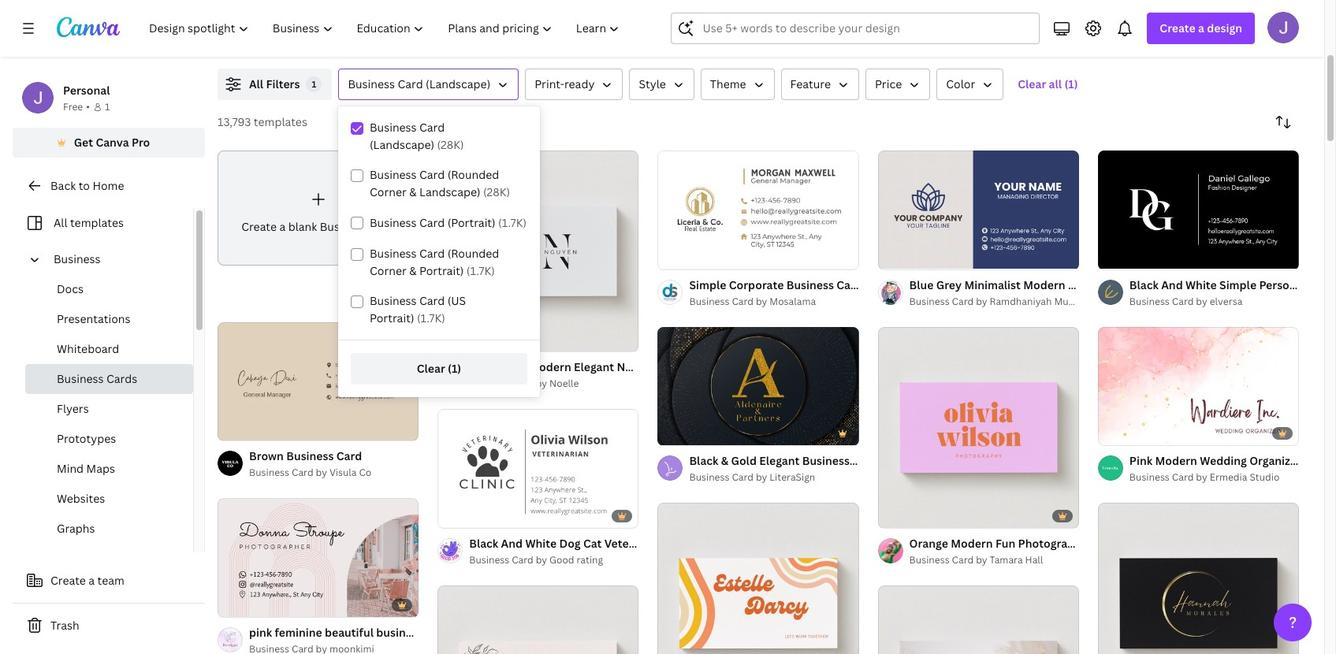 Task type: describe. For each thing, give the bounding box(es) containing it.
landscape)
[[419, 184, 480, 199]]

black & gold elegant business card business card by literasign
[[689, 453, 878, 484]]

clear (1)
[[417, 361, 461, 376]]

black & gold elegant business card link
[[689, 453, 878, 470]]

gold leaf simple elegant business card image
[[878, 585, 1079, 654]]

docs link
[[25, 274, 193, 304]]

pro
[[132, 135, 150, 150]]

get
[[74, 135, 93, 150]]

business card by mosalama link
[[689, 294, 859, 309]]

a for blank
[[279, 219, 286, 234]]

0 vertical spatial (1)
[[1064, 76, 1078, 91]]

wedding
[[1200, 453, 1247, 468]]

templates for all templates
[[70, 215, 124, 230]]

portrait) inside business card (us portrait)
[[370, 311, 414, 326]]

mind maps
[[57, 461, 115, 476]]

websites link
[[25, 484, 193, 514]]

to for back
[[79, 178, 90, 193]]

2 for black
[[686, 427, 691, 438]]

business card (portrait) (1.7k)
[[370, 215, 527, 230]]

team
[[97, 573, 124, 588]]

graphs
[[57, 521, 95, 536]]

business up mumtazah's
[[1068, 277, 1115, 292]]

trash link
[[13, 610, 205, 642]]

business inside business card (us portrait)
[[370, 293, 417, 308]]

business card (rounded corner & portrait)
[[370, 246, 499, 278]]

feature
[[790, 76, 831, 91]]

0 vertical spatial (1.7k)
[[498, 215, 527, 230]]

mosalama
[[770, 294, 816, 308]]

orange modern fun photography business card business card by tamara hall
[[909, 536, 1166, 567]]

a for design
[[1198, 20, 1204, 35]]

by left good
[[536, 553, 547, 567]]

grey black modern elegant name initials monogram business card image
[[438, 151, 639, 352]]

photography
[[1018, 536, 1088, 551]]

blue grey minimalist modern business card image
[[878, 151, 1079, 269]]

simple inside simple corporate business card business card by mosalama
[[689, 277, 726, 292]]

quality
[[663, 32, 700, 47]]

of for black & gold elegant business card
[[675, 427, 684, 438]]

grey
[[936, 277, 962, 292]]

black & gold elegant business card image
[[658, 327, 859, 445]]

and
[[1161, 277, 1183, 292]]

business down black & gold elegant business card link in the bottom right of the page
[[689, 471, 729, 484]]

black and white simple personal busin business card by elversa
[[1129, 277, 1336, 308]]

business card (landscape) (28k)
[[370, 120, 464, 152]]

elegant
[[759, 453, 800, 468]]

1 of 2 link for pink
[[1098, 327, 1299, 445]]

create a design
[[1160, 20, 1242, 35]]

1 for 1 of 2 link associated with blue
[[889, 250, 893, 262]]

business up mosalama
[[786, 277, 834, 292]]

color button
[[937, 69, 1004, 100]]

gold
[[731, 453, 757, 468]]

1 and from the left
[[398, 32, 418, 47]]

1 filter options selected element
[[306, 76, 322, 92]]

corner for business card (rounded corner & landscape)
[[370, 184, 407, 199]]

(1.7k) for (rounded
[[467, 263, 495, 278]]

business inside black and white simple personal busin business card by elversa
[[1129, 294, 1170, 308]]

business card by elversa link
[[1129, 294, 1299, 309]]

feature button
[[781, 69, 859, 100]]

(landscape) for business card (landscape)
[[426, 76, 490, 91]]

pink feminine beautiful business women photo salon nail art hair dresser jewelry business cards image
[[218, 499, 419, 617]]

business card by ramdhaniyah mumtazah's link
[[909, 294, 1109, 309]]

(rounded for portrait)
[[447, 246, 499, 261]]

hall
[[1025, 553, 1043, 567]]

business card by ermedia studio link
[[1129, 470, 1299, 486]]

create for create a blank business card
[[241, 219, 277, 234]]

1 of 2 link for blue
[[878, 151, 1079, 269]]

blue
[[909, 277, 934, 292]]

13,793 templates
[[218, 114, 307, 129]]

visula
[[329, 466, 357, 480]]

easy to create and customize
[[320, 32, 476, 47]]

rating
[[577, 553, 603, 567]]

by inside brown  business card business card by visula co
[[316, 466, 327, 480]]

literasign
[[770, 471, 815, 484]]

mind
[[57, 461, 84, 476]]

presentations link
[[25, 304, 193, 334]]

create for create a team
[[50, 573, 86, 588]]

of for orange modern fun photography business card
[[895, 509, 904, 521]]

business right photography
[[1090, 536, 1138, 551]]

white
[[1185, 277, 1217, 292]]

noelle
[[549, 377, 579, 390]]

modern inside blue grey minimalist modern business card business card by ramdhaniyah mumtazah's
[[1023, 277, 1065, 292]]

ermedia
[[1210, 471, 1247, 484]]

black and white dog cat veterinary clinic veterinarian single-side business card image
[[438, 409, 639, 528]]

clear all (1) button
[[1010, 69, 1086, 100]]

print-ready button
[[525, 69, 623, 100]]

black for black and white simple personal busin
[[1129, 277, 1159, 292]]

business down business card (rounded corner & landscape)
[[370, 215, 417, 230]]

create a blank business card element
[[218, 151, 419, 265]]

modern for blue grey minimalist modern business card
[[951, 536, 993, 551]]

business inside 'business card by good rating' link
[[469, 553, 509, 567]]

trash
[[50, 618, 79, 633]]

0 horizontal spatial personal
[[63, 83, 110, 98]]

high-
[[635, 32, 663, 47]]

ready
[[564, 76, 595, 91]]

top level navigation element
[[139, 13, 633, 44]]

home
[[93, 178, 124, 193]]

websites
[[57, 491, 105, 506]]

brown  business card business card by visula co
[[249, 449, 371, 480]]

1 for black's 1 of 2 link
[[669, 427, 673, 438]]

3
[[906, 509, 911, 521]]

free •
[[63, 100, 90, 114]]

ramdhaniyah
[[990, 294, 1052, 308]]

pink
[[1129, 453, 1152, 468]]

flyers
[[57, 401, 89, 416]]

business card by visula co link
[[249, 465, 371, 481]]

print-
[[535, 76, 564, 91]]

prototypes link
[[25, 424, 193, 454]]

business card by literasign link
[[689, 470, 859, 486]]

blue grey minimalist modern business card link
[[909, 276, 1144, 294]]

organizer
[[1249, 453, 1301, 468]]

create a team
[[50, 573, 124, 588]]

(rounded for landscape)
[[447, 167, 499, 182]]

business card by noelle
[[469, 377, 579, 390]]

minimalist
[[964, 277, 1021, 292]]

cards
[[106, 371, 137, 386]]

clear for clear all (1)
[[1018, 76, 1046, 91]]

business up flyers
[[57, 371, 104, 386]]

by inside blue grey minimalist modern business card business card by ramdhaniyah mumtazah's
[[976, 294, 987, 308]]

prototypes
[[57, 431, 116, 446]]

(us
[[447, 293, 466, 308]]

fast
[[810, 32, 833, 47]]

card inside pink modern wedding organizer busine business card by ermedia studio
[[1172, 471, 1194, 484]]

theme
[[710, 76, 746, 91]]

by inside pink modern wedding organizer busine business card by ermedia studio
[[1196, 471, 1207, 484]]



Task type: vqa. For each thing, say whether or not it's contained in the screenshot.
leftmost is
no



Task type: locate. For each thing, give the bounding box(es) containing it.
templates
[[254, 114, 307, 129], [70, 215, 124, 230]]

2 vertical spatial &
[[721, 453, 728, 468]]

2 for pink
[[1126, 427, 1131, 438]]

1 corner from the top
[[370, 184, 407, 199]]

all
[[249, 76, 263, 91], [54, 215, 67, 230]]

and left 'free'
[[835, 32, 855, 47]]

0 horizontal spatial (1.7k)
[[417, 311, 445, 326]]

black and white simple personal business card image
[[1098, 151, 1299, 269]]

1 vertical spatial (landscape)
[[370, 137, 434, 152]]

modern for black and white simple personal busin
[[1155, 453, 1197, 468]]

corner inside business card (rounded corner & landscape)
[[370, 184, 407, 199]]

jacob simon image
[[1267, 12, 1299, 43]]

clear all (1)
[[1018, 76, 1078, 91]]

1 (rounded from the top
[[447, 167, 499, 182]]

(1.7k)
[[498, 215, 527, 230], [467, 263, 495, 278], [417, 311, 445, 326]]

black for black & gold elegant business card
[[689, 453, 718, 468]]

modern up business card by tamara hall link
[[951, 536, 993, 551]]

black inside black and white simple personal busin business card by elversa
[[1129, 277, 1159, 292]]

0 vertical spatial all
[[249, 76, 263, 91]]

1 of 2 for black
[[669, 427, 691, 438]]

1 of 2 link for black
[[658, 327, 859, 445]]

1 simple from the left
[[689, 277, 726, 292]]

(landscape) for business card (landscape) (28k)
[[370, 137, 434, 152]]

1 vertical spatial templates
[[70, 215, 124, 230]]

2 horizontal spatial (1.7k)
[[498, 215, 527, 230]]

1 of 2 link up brown  business card link
[[218, 322, 419, 441]]

studio
[[1250, 471, 1280, 484]]

0 vertical spatial clear
[[1018, 76, 1046, 91]]

(1.7k) for (us
[[417, 311, 445, 326]]

clear
[[1018, 76, 1046, 91], [417, 361, 445, 376]]

docs
[[57, 281, 84, 296]]

a for team
[[89, 573, 95, 588]]

all down back
[[54, 215, 67, 230]]

back to home
[[50, 178, 124, 193]]

by down gold at the right of the page
[[756, 471, 767, 484]]

personal
[[63, 83, 110, 98], [1259, 277, 1306, 292]]

business inside create a blank business card element
[[320, 219, 367, 234]]

business left noelle
[[469, 377, 509, 390]]

filters
[[266, 76, 300, 91]]

0 vertical spatial &
[[409, 184, 417, 199]]

simple left corporate
[[689, 277, 726, 292]]

1 of 2 for blue
[[889, 250, 911, 262]]

(rounded inside business card (rounded corner & landscape)
[[447, 167, 499, 182]]

0 vertical spatial to
[[347, 32, 359, 47]]

portrait) up (us
[[419, 263, 464, 278]]

business up the business card by visula co link
[[286, 449, 334, 464]]

business up business card (us portrait)
[[370, 246, 417, 261]]

0 horizontal spatial to
[[79, 178, 90, 193]]

of
[[895, 250, 904, 262], [235, 422, 244, 434], [675, 427, 684, 438], [1116, 427, 1124, 438], [895, 509, 904, 521]]

(landscape) inside button
[[426, 76, 490, 91]]

canva
[[96, 135, 129, 150]]

2 (rounded from the top
[[447, 246, 499, 261]]

2 horizontal spatial create
[[1160, 20, 1196, 35]]

0 horizontal spatial portrait)
[[370, 311, 414, 326]]

pink modern wedding organizer business card image
[[1098, 327, 1299, 445]]

0 vertical spatial templates
[[254, 114, 307, 129]]

1 horizontal spatial modern
[[1023, 277, 1065, 292]]

by down corporate
[[756, 294, 767, 308]]

create a blank business card
[[241, 219, 395, 234]]

modern inside orange modern fun photography business card business card by tamara hall
[[951, 536, 993, 551]]

prints
[[703, 32, 735, 47]]

business up "docs"
[[54, 251, 101, 266]]

create a blank business card link
[[218, 151, 419, 265]]

2 vertical spatial a
[[89, 573, 95, 588]]

0 horizontal spatial a
[[89, 573, 95, 588]]

business inside business card (rounded corner & landscape)
[[370, 167, 417, 182]]

easy
[[320, 32, 345, 47]]

2 and from the left
[[835, 32, 855, 47]]

1 vertical spatial to
[[79, 178, 90, 193]]

business inside the business card (rounded corner & portrait)
[[370, 246, 417, 261]]

tamara
[[990, 553, 1023, 567]]

customize
[[421, 32, 476, 47]]

1 of 2 link up gold at the right of the page
[[658, 327, 859, 445]]

personal up the •
[[63, 83, 110, 98]]

by left the ermedia
[[1196, 471, 1207, 484]]

brown
[[249, 449, 284, 464]]

business card (landscape) button
[[338, 69, 519, 100]]

business inside the 'business card by noelle' link
[[469, 377, 509, 390]]

& for portrait)
[[409, 263, 417, 278]]

1 vertical spatial &
[[409, 263, 417, 278]]

business card (landscape)
[[348, 76, 490, 91]]

2 corner from the top
[[370, 263, 407, 278]]

0 horizontal spatial (28k)
[[437, 137, 464, 152]]

create inside dropdown button
[[1160, 20, 1196, 35]]

0 horizontal spatial all
[[54, 215, 67, 230]]

to right easy
[[347, 32, 359, 47]]

1 horizontal spatial clear
[[1018, 76, 1046, 91]]

business left good
[[469, 553, 509, 567]]

presentations
[[57, 311, 130, 326]]

(1) right all
[[1064, 76, 1078, 91]]

business down and
[[1129, 294, 1170, 308]]

1 horizontal spatial simple
[[1219, 277, 1256, 292]]

1 horizontal spatial (1)
[[1064, 76, 1078, 91]]

1 horizontal spatial templates
[[254, 114, 307, 129]]

(28k) inside the business card (landscape) (28k)
[[437, 137, 464, 152]]

None search field
[[671, 13, 1040, 44]]

1 vertical spatial personal
[[1259, 277, 1306, 292]]

modern right pink at the right of the page
[[1155, 453, 1197, 468]]

& inside the business card (rounded corner & portrait)
[[409, 263, 417, 278]]

modern
[[1023, 277, 1065, 292], [1155, 453, 1197, 468], [951, 536, 993, 551]]

portrait) up clear (1) button
[[370, 311, 414, 326]]

personal inside black and white simple personal busin business card by elversa
[[1259, 277, 1306, 292]]

business down the business card (rounded corner & portrait)
[[370, 293, 417, 308]]

0 horizontal spatial clear
[[417, 361, 445, 376]]

all templates
[[54, 215, 124, 230]]

0 horizontal spatial create
[[50, 573, 86, 588]]

business inside the business card (landscape) (28k)
[[370, 120, 417, 135]]

2 horizontal spatial modern
[[1155, 453, 1197, 468]]

guarantee
[[1168, 32, 1222, 47]]

& up business card (us portrait)
[[409, 263, 417, 278]]

0 horizontal spatial (1)
[[448, 361, 461, 376]]

(1.7k) down (portrait)
[[467, 263, 495, 278]]

1 of 3
[[889, 509, 911, 521]]

(landscape) down customize
[[426, 76, 490, 91]]

card inside business card (rounded corner & landscape)
[[419, 167, 445, 182]]

(landscape)
[[426, 76, 490, 91], [370, 137, 434, 152]]

1 for 1 of 2 link on top of brown  business card link
[[229, 422, 233, 434]]

simple
[[689, 277, 726, 292], [1219, 277, 1256, 292]]

2
[[906, 250, 911, 262], [246, 422, 251, 434], [686, 427, 691, 438], [1126, 427, 1131, 438]]

0 horizontal spatial and
[[398, 32, 418, 47]]

business down the create
[[348, 76, 395, 91]]

(28k) up (portrait)
[[483, 184, 510, 199]]

a left team
[[89, 573, 95, 588]]

mind maps link
[[25, 454, 193, 484]]

corporate
[[729, 277, 784, 292]]

0 vertical spatial a
[[1198, 20, 1204, 35]]

by down brown  business card link
[[316, 466, 327, 480]]

business card by good rating link
[[469, 552, 639, 568]]

1 vertical spatial create
[[241, 219, 277, 234]]

1 vertical spatial (28k)
[[483, 184, 510, 199]]

1 of 3 link
[[878, 327, 1079, 528]]

simple inside black and white simple personal busin business card by elversa
[[1219, 277, 1256, 292]]

0 vertical spatial (rounded
[[447, 167, 499, 182]]

black left gold at the right of the page
[[689, 453, 718, 468]]

color
[[946, 76, 975, 91]]

corner for business card (rounded corner & portrait)
[[370, 263, 407, 278]]

black and white simple personal busin link
[[1129, 276, 1336, 294]]

by down minimalist
[[976, 294, 987, 308]]

& left gold at the right of the page
[[721, 453, 728, 468]]

(1.7k) right (portrait)
[[498, 215, 527, 230]]

by inside simple corporate business card business card by mosalama
[[756, 294, 767, 308]]

business down business card (landscape) at the left of the page
[[370, 120, 417, 135]]

1 vertical spatial modern
[[1155, 453, 1197, 468]]

eco-conscious, high-quality prints
[[551, 32, 735, 47]]

orange modern fun photography business card link
[[909, 535, 1166, 552]]

corner left the landscape)
[[370, 184, 407, 199]]

1 horizontal spatial and
[[835, 32, 855, 47]]

create
[[361, 32, 395, 47]]

card inside black and white simple personal busin business card by elversa
[[1172, 294, 1194, 308]]

business right blank
[[320, 219, 367, 234]]

Search search field
[[703, 13, 1030, 43]]

mumtazah's
[[1054, 294, 1109, 308]]

all for all filters
[[249, 76, 263, 91]]

print-ready
[[535, 76, 595, 91]]

2 vertical spatial create
[[50, 573, 86, 588]]

templates for 13,793 templates
[[254, 114, 307, 129]]

1 of 2 for pink
[[1109, 427, 1131, 438]]

business inside business link
[[54, 251, 101, 266]]

& for landscape)
[[409, 184, 417, 199]]

a
[[1198, 20, 1204, 35], [279, 219, 286, 234], [89, 573, 95, 588]]

1 horizontal spatial create
[[241, 219, 277, 234]]

&
[[409, 184, 417, 199], [409, 263, 417, 278], [721, 453, 728, 468]]

1 vertical spatial portrait)
[[370, 311, 414, 326]]

back to home link
[[13, 170, 205, 202]]

price button
[[865, 69, 930, 100]]

a inside create a design dropdown button
[[1198, 20, 1204, 35]]

a inside create a team button
[[89, 573, 95, 588]]

pink aesthetic handwritten wedding agent business card image
[[438, 585, 639, 654]]

0 horizontal spatial simple
[[689, 277, 726, 292]]

blue grey minimalist modern business card business card by ramdhaniyah mumtazah's
[[909, 277, 1144, 308]]

0 vertical spatial personal
[[63, 83, 110, 98]]

business card (us portrait)
[[370, 293, 466, 326]]

business down pink at the right of the page
[[1129, 471, 1170, 484]]

1 vertical spatial (1.7k)
[[467, 263, 495, 278]]

& inside the black & gold elegant business card business card by literasign
[[721, 453, 728, 468]]

eco-
[[551, 32, 576, 47]]

1 vertical spatial all
[[54, 215, 67, 230]]

1 vertical spatial a
[[279, 219, 286, 234]]

0 vertical spatial create
[[1160, 20, 1196, 35]]

0 horizontal spatial modern
[[951, 536, 993, 551]]

1
[[312, 78, 316, 90], [105, 100, 110, 114], [889, 250, 893, 262], [229, 422, 233, 434], [669, 427, 673, 438], [1109, 427, 1113, 438], [889, 509, 893, 521]]

templates down back to home on the top left of page
[[70, 215, 124, 230]]

& inside business card (rounded corner & landscape)
[[409, 184, 417, 199]]

0 vertical spatial black
[[1129, 277, 1159, 292]]

templates down "filters"
[[254, 114, 307, 129]]

0 vertical spatial (landscape)
[[426, 76, 490, 91]]

business card (rounded corner & landscape)
[[370, 167, 499, 199]]

(landscape) inside the business card (landscape) (28k)
[[370, 137, 434, 152]]

portrait) inside the business card (rounded corner & portrait)
[[419, 263, 464, 278]]

business down "brown"
[[249, 466, 289, 480]]

customer
[[1055, 32, 1108, 47]]

corner up business card (us portrait)
[[370, 263, 407, 278]]

flyers link
[[25, 394, 193, 424]]

2 for blue
[[906, 250, 911, 262]]

free
[[63, 100, 83, 114]]

business down "orange"
[[909, 553, 950, 567]]

(1)
[[1064, 76, 1078, 91], [448, 361, 461, 376]]

by left tamara
[[976, 553, 987, 567]]

clear down business card (us portrait)
[[417, 361, 445, 376]]

a inside create a blank business card element
[[279, 219, 286, 234]]

clear for clear (1)
[[417, 361, 445, 376]]

fun
[[995, 536, 1015, 551]]

business cards
[[57, 371, 137, 386]]

whiteboard link
[[25, 334, 193, 364]]

1 horizontal spatial (1.7k)
[[467, 263, 495, 278]]

Sort by button
[[1267, 106, 1299, 138]]

0 vertical spatial portrait)
[[419, 263, 464, 278]]

0 horizontal spatial black
[[689, 453, 718, 468]]

all for all templates
[[54, 215, 67, 230]]

create for create a design
[[1160, 20, 1196, 35]]

clear left all
[[1018, 76, 1046, 91]]

all
[[1049, 76, 1062, 91]]

1 vertical spatial black
[[689, 453, 718, 468]]

1 for 1 of 2 link corresponding to pink
[[1109, 427, 1113, 438]]

(1.7k) up clear (1)
[[417, 311, 445, 326]]

by inside the black & gold elegant business card business card by literasign
[[756, 471, 767, 484]]

by
[[756, 294, 767, 308], [976, 294, 987, 308], [1196, 294, 1207, 308], [536, 377, 547, 390], [316, 466, 327, 480], [756, 471, 767, 484], [1196, 471, 1207, 484], [536, 553, 547, 567], [976, 553, 987, 567]]

(rounded inside the business card (rounded corner & portrait)
[[447, 246, 499, 261]]

by inside black and white simple personal busin business card by elversa
[[1196, 294, 1207, 308]]

2 simple from the left
[[1219, 277, 1256, 292]]

create a team button
[[13, 565, 205, 597]]

1 horizontal spatial (28k)
[[483, 184, 510, 199]]

simple corporate business card image
[[658, 151, 859, 269]]

whiteboard
[[57, 341, 119, 356]]

1 horizontal spatial a
[[279, 219, 286, 234]]

to for easy
[[347, 32, 359, 47]]

by inside orange modern fun photography business card business card by tamara hall
[[976, 553, 987, 567]]

business up literasign
[[802, 453, 850, 468]]

1 of 2
[[889, 250, 911, 262], [229, 422, 251, 434], [669, 427, 691, 438], [1109, 427, 1131, 438]]

(rounded up the landscape)
[[447, 167, 499, 182]]

and right the create
[[398, 32, 418, 47]]

business down the business card (landscape) (28k)
[[370, 167, 417, 182]]

(28k) up business card (rounded corner & landscape)
[[437, 137, 464, 152]]

shipping
[[933, 32, 979, 47]]

1 horizontal spatial black
[[1129, 277, 1159, 292]]

create a design button
[[1147, 13, 1255, 44]]

& left the landscape)
[[409, 184, 417, 199]]

business inside business card (landscape) button
[[348, 76, 395, 91]]

black left and
[[1129, 277, 1159, 292]]

fast and free standard shipping
[[810, 32, 979, 47]]

a left blank
[[279, 219, 286, 234]]

card inside business card (us portrait)
[[419, 293, 445, 308]]

13,793
[[218, 114, 251, 129]]

1 horizontal spatial to
[[347, 32, 359, 47]]

0 vertical spatial corner
[[370, 184, 407, 199]]

0 vertical spatial (28k)
[[437, 137, 464, 152]]

1 for 1 of 3 link
[[889, 509, 893, 521]]

personal left the busin at top
[[1259, 277, 1306, 292]]

corner inside the business card (rounded corner & portrait)
[[370, 263, 407, 278]]

white retro business card image
[[658, 503, 859, 654]]

(1) down (us
[[448, 361, 461, 376]]

to right back
[[79, 178, 90, 193]]

theme button
[[701, 69, 774, 100]]

business down blue
[[909, 294, 950, 308]]

(landscape) up business card (rounded corner & landscape)
[[370, 137, 434, 152]]

back
[[50, 178, 76, 193]]

(rounded down (portrait)
[[447, 246, 499, 261]]

by left noelle
[[536, 377, 547, 390]]

1 horizontal spatial all
[[249, 76, 263, 91]]

1 horizontal spatial portrait)
[[419, 263, 464, 278]]

brown  business card image
[[218, 322, 419, 441]]

orange
[[909, 536, 948, 551]]

a left design
[[1198, 20, 1204, 35]]

1 vertical spatial clear
[[417, 361, 445, 376]]

by down white
[[1196, 294, 1207, 308]]

create inside button
[[50, 573, 86, 588]]

1 vertical spatial (1)
[[448, 361, 461, 376]]

style
[[639, 76, 666, 91]]

business down corporate
[[689, 294, 729, 308]]

1 of 2 link
[[878, 151, 1079, 269], [218, 322, 419, 441], [658, 327, 859, 445], [1098, 327, 1299, 445]]

of for blue grey minimalist modern business card
[[895, 250, 904, 262]]

of for pink modern wedding organizer busine
[[1116, 427, 1124, 438]]

orange modern fun photography business card image
[[878, 327, 1079, 528]]

modern up ramdhaniyah
[[1023, 277, 1065, 292]]

get canva pro button
[[13, 128, 205, 158]]

card inside button
[[398, 76, 423, 91]]

card inside the business card (landscape) (28k)
[[419, 120, 445, 135]]

black inside the black & gold elegant business card business card by literasign
[[689, 453, 718, 468]]

0 horizontal spatial templates
[[70, 215, 124, 230]]

simple up elversa
[[1219, 277, 1256, 292]]

2 vertical spatial (1.7k)
[[417, 311, 445, 326]]

style button
[[629, 69, 694, 100]]

brown  business card link
[[249, 448, 371, 465]]

all left "filters"
[[249, 76, 263, 91]]

simple corporate business card link
[[689, 276, 862, 294]]

2 vertical spatial modern
[[951, 536, 993, 551]]

2 horizontal spatial a
[[1198, 20, 1204, 35]]

1 of 2 link up minimalist
[[878, 151, 1079, 269]]

1 horizontal spatial personal
[[1259, 277, 1306, 292]]

modern inside pink modern wedding organizer busine business card by ermedia studio
[[1155, 453, 1197, 468]]

1 vertical spatial (rounded
[[447, 246, 499, 261]]

black and gold classy minimalist business card image
[[1098, 503, 1299, 654]]

business inside pink modern wedding organizer busine business card by ermedia studio
[[1129, 471, 1170, 484]]

card inside the business card (rounded corner & portrait)
[[419, 246, 445, 261]]

1 of 2 link up wedding
[[1098, 327, 1299, 445]]

elversa
[[1210, 294, 1243, 308]]

1 vertical spatial corner
[[370, 263, 407, 278]]

0 vertical spatial modern
[[1023, 277, 1065, 292]]



